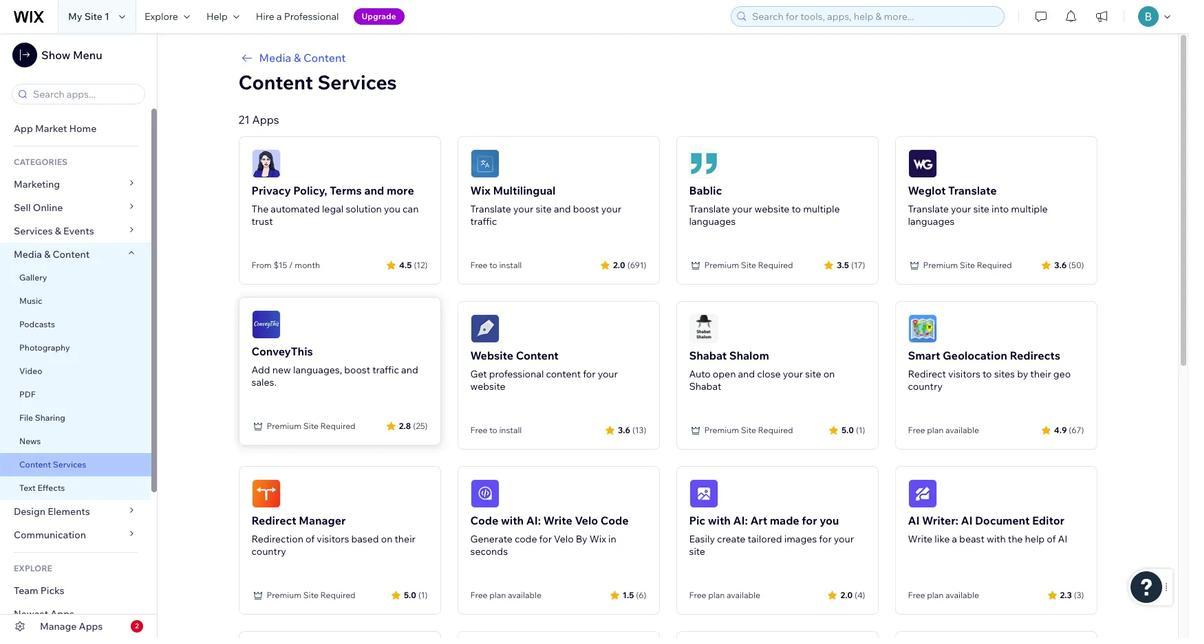 Task type: vqa. For each thing, say whether or not it's contained in the screenshot.
MULTIPLE in bablic translate your website to multiple languages
yes



Task type: describe. For each thing, give the bounding box(es) containing it.
get
[[471, 368, 487, 381]]

2.0 for you
[[841, 590, 853, 601]]

manager
[[299, 514, 346, 528]]

your inside the website content get professional content for your website
[[598, 368, 618, 381]]

multiple inside "weglot translate translate your site into multiple languages"
[[1012, 203, 1048, 215]]

podcasts
[[19, 319, 55, 330]]

5.0 for redirect manager
[[404, 590, 416, 601]]

media inside sidebar element
[[14, 249, 42, 261]]

redirect manager redirection of visitors based on their country
[[252, 514, 416, 558]]

pic with ai: art made for you logo image
[[689, 480, 718, 509]]

my site 1
[[68, 10, 109, 23]]

visitors for manager
[[317, 534, 349, 546]]

newest apps
[[14, 609, 74, 621]]

2 shabat from the top
[[689, 381, 722, 393]]

team picks
[[14, 585, 64, 598]]

website
[[471, 349, 514, 363]]

3.6 (13)
[[618, 425, 647, 435]]

on inside redirect manager redirection of visitors based on their country
[[381, 534, 393, 546]]

plan for pic
[[709, 591, 725, 601]]

languages inside bablic translate your website to multiple languages
[[689, 215, 736, 228]]

add
[[252, 364, 270, 377]]

1 horizontal spatial content services
[[239, 70, 397, 94]]

multilingual
[[493, 184, 556, 198]]

site for shabat shalom
[[741, 425, 757, 436]]

(12)
[[414, 260, 428, 270]]

content services inside sidebar element
[[19, 460, 86, 470]]

apps for newest apps
[[50, 609, 74, 621]]

shabat shalom logo image
[[689, 315, 718, 344]]

traffic inside wix multilingual translate your site and boost your traffic
[[471, 215, 497, 228]]

0 vertical spatial media & content
[[259, 51, 346, 65]]

team picks link
[[0, 580, 151, 603]]

online
[[33, 202, 63, 214]]

2.0 for boost
[[613, 260, 626, 270]]

premium site required for shabat
[[705, 425, 794, 436]]

with for code
[[501, 514, 524, 528]]

2 vertical spatial services
[[53, 460, 86, 470]]

to inside "smart geolocation redirects redirect visitors to sites by their geo country"
[[983, 368, 992, 381]]

21
[[239, 113, 250, 127]]

new
[[272, 364, 291, 377]]

free plan available for document
[[908, 591, 980, 601]]

translate inside wix multilingual translate your site and boost your traffic
[[471, 203, 511, 215]]

effects
[[37, 483, 65, 494]]

0 horizontal spatial ai
[[908, 514, 920, 528]]

conveythis add new languages, boost traffic and sales.
[[252, 345, 418, 389]]

sell online
[[14, 202, 63, 214]]

design elements link
[[0, 501, 151, 524]]

code with ai: write velo code generate code for velo by wix  in seconds
[[471, 514, 629, 558]]

redirect manager logo image
[[252, 480, 281, 509]]

smart geolocation redirects logo image
[[908, 315, 937, 344]]

for right images
[[819, 534, 832, 546]]

images
[[785, 534, 817, 546]]

plan for smart
[[927, 425, 944, 436]]

a inside the ai writer: ai document editor write like a beast with the help of ai
[[952, 534, 958, 546]]

weglot
[[908, 184, 946, 198]]

1 horizontal spatial media & content link
[[239, 50, 1098, 66]]

privacy policy, terms and more logo image
[[252, 149, 281, 178]]

(67)
[[1069, 425, 1085, 435]]

music link
[[0, 290, 151, 313]]

wix inside code with ai: write velo code generate code for velo by wix  in seconds
[[590, 534, 607, 546]]

country inside redirect manager redirection of visitors based on their country
[[252, 546, 286, 558]]

editor
[[1033, 514, 1065, 528]]

news link
[[0, 430, 151, 454]]

languages inside "weglot translate translate your site into multiple languages"
[[908, 215, 955, 228]]

video
[[19, 366, 42, 377]]

policy,
[[293, 184, 327, 198]]

code
[[515, 534, 537, 546]]

Search for tools, apps, help & more... field
[[748, 7, 1000, 26]]

auto
[[689, 368, 711, 381]]

(50)
[[1069, 260, 1085, 270]]

write inside the ai writer: ai document editor write like a beast with the help of ai
[[908, 534, 933, 546]]

content up 21 apps
[[239, 70, 313, 94]]

and inside conveythis add new languages, boost traffic and sales.
[[401, 364, 418, 377]]

privacy policy, terms and more the automated legal solution you can trust
[[252, 184, 419, 228]]

your inside 'shabat shalom auto open and close your site on shabat'
[[783, 368, 803, 381]]

wix multilingual translate your site and boost your traffic
[[471, 184, 622, 228]]

bablic translate your website to multiple languages
[[689, 184, 840, 228]]

bablic logo image
[[689, 149, 718, 178]]

the
[[252, 203, 269, 215]]

0 vertical spatial media
[[259, 51, 291, 65]]

translate inside bablic translate your website to multiple languages
[[689, 203, 730, 215]]

2 code from the left
[[601, 514, 629, 528]]

3.5 (17)
[[837, 260, 866, 270]]

month
[[295, 260, 320, 271]]

photography link
[[0, 337, 151, 360]]

redirect inside redirect manager redirection of visitors based on their country
[[252, 514, 297, 528]]

text
[[19, 483, 36, 494]]

translate down weglot
[[908, 203, 949, 215]]

site for bablic
[[741, 260, 757, 271]]

2.3 (3)
[[1061, 590, 1085, 601]]

free plan available for redirect
[[908, 425, 980, 436]]

write inside code with ai: write velo code generate code for velo by wix  in seconds
[[544, 514, 573, 528]]

4.9
[[1055, 425, 1067, 435]]

file sharing link
[[0, 407, 151, 430]]

help button
[[198, 0, 248, 33]]

for inside the website content get professional content for your website
[[583, 368, 596, 381]]

visitors for geolocation
[[949, 368, 981, 381]]

plan for ai
[[927, 591, 944, 601]]

(6)
[[636, 590, 647, 601]]

(17)
[[852, 260, 866, 270]]

(1) for manager
[[419, 590, 428, 601]]

smart geolocation redirects redirect visitors to sites by their geo country
[[908, 349, 1071, 393]]

3.6 (50)
[[1055, 260, 1085, 270]]

market
[[35, 123, 67, 135]]

free for ai
[[908, 591, 926, 601]]

premium for shabat
[[705, 425, 739, 436]]

legal
[[322, 203, 344, 215]]

manage
[[40, 621, 77, 633]]

site for conveythis
[[303, 421, 319, 432]]

5.0 (1) for shalom
[[842, 425, 866, 435]]

content down professional
[[304, 51, 346, 65]]

app market home
[[14, 123, 97, 135]]

site left the 1
[[84, 10, 103, 23]]

from $15 / month
[[252, 260, 320, 271]]

2 horizontal spatial ai
[[1059, 534, 1068, 546]]

0 vertical spatial a
[[277, 10, 282, 23]]

2
[[135, 622, 139, 631]]

home
[[69, 123, 97, 135]]

for inside code with ai: write velo code generate code for velo by wix  in seconds
[[539, 534, 552, 546]]

available for write
[[508, 591, 542, 601]]

content inside content services link
[[19, 460, 51, 470]]

media & content inside sidebar element
[[14, 249, 90, 261]]

bablic
[[689, 184, 722, 198]]

free plan available for write
[[471, 591, 542, 601]]

writer:
[[923, 514, 959, 528]]

website content get professional content for your website
[[471, 349, 618, 393]]

of inside redirect manager redirection of visitors based on their country
[[306, 534, 315, 546]]

install for multilingual
[[499, 260, 522, 271]]

shalom
[[730, 349, 770, 363]]

communication
[[14, 529, 88, 542]]

site for weglot translate
[[960, 260, 976, 271]]

newest
[[14, 609, 48, 621]]

available for document
[[946, 591, 980, 601]]

site for redirect manager
[[303, 591, 319, 601]]

languages,
[[293, 364, 342, 377]]

my
[[68, 10, 82, 23]]

pdf
[[19, 390, 36, 400]]

premium site required for redirect
[[267, 591, 356, 601]]

to inside bablic translate your website to multiple languages
[[792, 203, 801, 215]]

boost inside wix multilingual translate your site and boost your traffic
[[573, 203, 599, 215]]

hire a professional
[[256, 10, 339, 23]]

trust
[[252, 215, 273, 228]]

automated
[[271, 203, 320, 215]]

2 horizontal spatial &
[[294, 51, 301, 65]]

gallery link
[[0, 266, 151, 290]]

required for conveythis
[[321, 421, 356, 432]]

sites
[[995, 368, 1015, 381]]

required for redirect manager
[[321, 591, 356, 601]]

website inside the website content get professional content for your website
[[471, 381, 506, 393]]

with for pic
[[708, 514, 731, 528]]

geolocation
[[943, 349, 1008, 363]]

their inside redirect manager redirection of visitors based on their country
[[395, 534, 416, 546]]

premium for weglot
[[924, 260, 958, 271]]

made
[[770, 514, 800, 528]]

you inside pic with ai: art made for you easily create tailored images for your site
[[820, 514, 839, 528]]

show
[[41, 48, 70, 62]]

document
[[976, 514, 1030, 528]]

professional
[[489, 368, 544, 381]]



Task type: locate. For each thing, give the bounding box(es) containing it.
1 horizontal spatial media & content
[[259, 51, 346, 65]]

and inside wix multilingual translate your site and boost your traffic
[[554, 203, 571, 215]]

text effects link
[[0, 477, 151, 501]]

geo
[[1054, 368, 1071, 381]]

1 vertical spatial install
[[499, 425, 522, 436]]

2 horizontal spatial apps
[[252, 113, 279, 127]]

your inside "weglot translate translate your site into multiple languages"
[[952, 203, 972, 215]]

0 vertical spatial 5.0 (1)
[[842, 425, 866, 435]]

sell
[[14, 202, 31, 214]]

1 languages from the left
[[689, 215, 736, 228]]

0 horizontal spatial website
[[471, 381, 506, 393]]

available down code
[[508, 591, 542, 601]]

premium up smart geolocation redirects logo
[[924, 260, 958, 271]]

site inside 'shabat shalom auto open and close your site on shabat'
[[806, 368, 822, 381]]

a right hire
[[277, 10, 282, 23]]

solution
[[346, 203, 382, 215]]

sell online link
[[0, 196, 151, 220]]

0 horizontal spatial code
[[471, 514, 499, 528]]

free for wix
[[471, 260, 488, 271]]

2.8 (25)
[[399, 421, 428, 431]]

1 vertical spatial boost
[[344, 364, 370, 377]]

0 horizontal spatial country
[[252, 546, 286, 558]]

plan down seconds
[[490, 591, 506, 601]]

1 vertical spatial 2.0
[[841, 590, 853, 601]]

of right help
[[1047, 534, 1056, 546]]

0 horizontal spatial 5.0 (1)
[[404, 590, 428, 601]]

communication link
[[0, 524, 151, 547]]

content up the 'professional' in the left of the page
[[516, 349, 559, 363]]

0 vertical spatial wix
[[471, 184, 491, 198]]

& left events
[[55, 225, 61, 238]]

1 horizontal spatial traffic
[[471, 215, 497, 228]]

3.6
[[1055, 260, 1067, 270], [618, 425, 631, 435]]

0 horizontal spatial ai:
[[527, 514, 541, 528]]

5.0 for shabat shalom
[[842, 425, 854, 435]]

you inside privacy policy, terms and more the automated legal solution you can trust
[[384, 203, 401, 215]]

wix
[[471, 184, 491, 198], [590, 534, 607, 546]]

on right based
[[381, 534, 393, 546]]

and down multilingual
[[554, 203, 571, 215]]

1 horizontal spatial on
[[824, 368, 835, 381]]

with inside the ai writer: ai document editor write like a beast with the help of ai
[[987, 534, 1006, 546]]

0 vertical spatial free to install
[[471, 260, 522, 271]]

1 vertical spatial visitors
[[317, 534, 349, 546]]

free plan available for art
[[689, 591, 761, 601]]

a right like at the right
[[952, 534, 958, 546]]

redirect down smart
[[908, 368, 947, 381]]

site right close
[[806, 368, 822, 381]]

5.0
[[842, 425, 854, 435], [404, 590, 416, 601]]

&
[[294, 51, 301, 65], [55, 225, 61, 238], [44, 249, 51, 261]]

1 horizontal spatial of
[[1047, 534, 1056, 546]]

1 code from the left
[[471, 514, 499, 528]]

2 free to install from the top
[[471, 425, 522, 436]]

0 horizontal spatial visitors
[[317, 534, 349, 546]]

show menu
[[41, 48, 102, 62]]

premium site required down close
[[705, 425, 794, 436]]

news
[[19, 436, 41, 447]]

1 vertical spatial shabat
[[689, 381, 722, 393]]

with up code
[[501, 514, 524, 528]]

and
[[365, 184, 384, 198], [554, 203, 571, 215], [401, 364, 418, 377], [738, 368, 755, 381]]

install up website content logo
[[499, 260, 522, 271]]

free plan available down create
[[689, 591, 761, 601]]

multiple
[[804, 203, 840, 215], [1012, 203, 1048, 215]]

Search apps... field
[[29, 85, 140, 104]]

1 horizontal spatial languages
[[908, 215, 955, 228]]

0 horizontal spatial media & content link
[[0, 243, 151, 266]]

free to install up website content logo
[[471, 260, 522, 271]]

redirect
[[908, 368, 947, 381], [252, 514, 297, 528]]

site down multilingual
[[536, 203, 552, 215]]

with left 'the'
[[987, 534, 1006, 546]]

website inside bablic translate your website to multiple languages
[[755, 203, 790, 215]]

5.0 (1) for manager
[[404, 590, 428, 601]]

for right code
[[539, 534, 552, 546]]

0 horizontal spatial 3.6
[[618, 425, 631, 435]]

1 horizontal spatial velo
[[575, 514, 598, 528]]

redirect inside "smart geolocation redirects redirect visitors to sites by their geo country"
[[908, 368, 947, 381]]

1 horizontal spatial apps
[[79, 621, 103, 633]]

weglot translate translate your site into multiple languages
[[908, 184, 1048, 228]]

required down redirect manager redirection of visitors based on their country
[[321, 591, 356, 601]]

0 horizontal spatial velo
[[554, 534, 574, 546]]

1 horizontal spatial 5.0
[[842, 425, 854, 435]]

2 ai: from the left
[[734, 514, 748, 528]]

content down news
[[19, 460, 51, 470]]

0 horizontal spatial (1)
[[419, 590, 428, 601]]

2.3
[[1061, 590, 1072, 601]]

0 vertical spatial 3.6
[[1055, 260, 1067, 270]]

free up ai writer: ai document editor logo
[[908, 425, 926, 436]]

1 vertical spatial (1)
[[419, 590, 428, 601]]

free for smart
[[908, 425, 926, 436]]

apps down "picks"
[[50, 609, 74, 621]]

1 vertical spatial wix
[[590, 534, 607, 546]]

site down pic
[[689, 546, 706, 558]]

media down hire
[[259, 51, 291, 65]]

languages down weglot
[[908, 215, 955, 228]]

plan for code
[[490, 591, 506, 601]]

with inside pic with ai: art made for you easily create tailored images for your site
[[708, 514, 731, 528]]

1 horizontal spatial &
[[55, 225, 61, 238]]

site inside wix multilingual translate your site and boost your traffic
[[536, 203, 552, 215]]

site down bablic translate your website to multiple languages
[[741, 260, 757, 271]]

1 horizontal spatial media
[[259, 51, 291, 65]]

site inside "weglot translate translate your site into multiple languages"
[[974, 203, 990, 215]]

app
[[14, 123, 33, 135]]

1 vertical spatial &
[[55, 225, 61, 238]]

required for bablic
[[758, 260, 794, 271]]

1 vertical spatial content services
[[19, 460, 86, 470]]

required down into
[[977, 260, 1012, 271]]

app market home link
[[0, 117, 151, 140]]

site down "weglot translate translate your site into multiple languages"
[[960, 260, 976, 271]]

upgrade
[[362, 11, 396, 21]]

file sharing
[[19, 413, 65, 423]]

1 horizontal spatial 3.6
[[1055, 260, 1067, 270]]

free down "easily"
[[689, 591, 707, 601]]

media & content down hire a professional
[[259, 51, 346, 65]]

media & content link
[[239, 50, 1098, 66], [0, 243, 151, 266]]

premium up the shabat shalom logo
[[705, 260, 739, 271]]

sharing
[[35, 413, 65, 423]]

4.5
[[399, 260, 412, 270]]

plan down "easily"
[[709, 591, 725, 601]]

0 horizontal spatial 5.0
[[404, 590, 416, 601]]

wix down wix multilingual logo
[[471, 184, 491, 198]]

1 vertical spatial free to install
[[471, 425, 522, 436]]

close
[[758, 368, 781, 381]]

0 horizontal spatial multiple
[[804, 203, 840, 215]]

21 apps
[[239, 113, 279, 127]]

1 vertical spatial traffic
[[373, 364, 399, 377]]

conveythis logo image
[[252, 310, 281, 339]]

1 vertical spatial 3.6
[[618, 425, 631, 435]]

1 horizontal spatial boost
[[573, 203, 599, 215]]

required
[[758, 260, 794, 271], [977, 260, 1012, 271], [321, 421, 356, 432], [758, 425, 794, 436], [321, 591, 356, 601]]

0 horizontal spatial on
[[381, 534, 393, 546]]

1 vertical spatial website
[[471, 381, 506, 393]]

manage apps
[[40, 621, 103, 633]]

0 vertical spatial (1)
[[856, 425, 866, 435]]

2 languages from the left
[[908, 215, 955, 228]]

0 horizontal spatial redirect
[[252, 514, 297, 528]]

free right (12)
[[471, 260, 488, 271]]

0 vertical spatial media & content link
[[239, 50, 1098, 66]]

3.5
[[837, 260, 850, 270]]

team
[[14, 585, 38, 598]]

1 horizontal spatial redirect
[[908, 368, 947, 381]]

& down services & events
[[44, 249, 51, 261]]

with right pic
[[708, 514, 731, 528]]

beast
[[960, 534, 985, 546]]

media & content down services & events
[[14, 249, 90, 261]]

code up generate
[[471, 514, 499, 528]]

premium site required for conveythis
[[267, 421, 356, 432]]

sidebar element
[[0, 33, 158, 639]]

categories
[[14, 157, 68, 167]]

shabat down the shabat shalom logo
[[689, 381, 722, 393]]

1 horizontal spatial country
[[908, 381, 943, 393]]

site down languages,
[[303, 421, 319, 432]]

media up gallery
[[14, 249, 42, 261]]

and down the shalom
[[738, 368, 755, 381]]

0 vertical spatial shabat
[[689, 349, 727, 363]]

1 vertical spatial services
[[14, 225, 53, 238]]

and up 2.8 (25)
[[401, 364, 418, 377]]

1 vertical spatial you
[[820, 514, 839, 528]]

0 vertical spatial traffic
[[471, 215, 497, 228]]

wix multilingual logo image
[[471, 149, 499, 178]]

premium down open
[[705, 425, 739, 436]]

on inside 'shabat shalom auto open and close your site on shabat'
[[824, 368, 835, 381]]

content services link
[[0, 454, 151, 477]]

1 vertical spatial their
[[395, 534, 416, 546]]

music
[[19, 296, 42, 306]]

free plan available up ai writer: ai document editor logo
[[908, 425, 980, 436]]

1 multiple from the left
[[804, 203, 840, 215]]

1 vertical spatial media & content link
[[0, 243, 151, 266]]

0 vertical spatial &
[[294, 51, 301, 65]]

1 vertical spatial a
[[952, 534, 958, 546]]

1 vertical spatial velo
[[554, 534, 574, 546]]

content inside the website content get professional content for your website
[[516, 349, 559, 363]]

explore
[[14, 564, 52, 574]]

site
[[84, 10, 103, 23], [741, 260, 757, 271], [960, 260, 976, 271], [303, 421, 319, 432], [741, 425, 757, 436], [303, 591, 319, 601]]

multiple right into
[[1012, 203, 1048, 215]]

sales.
[[252, 377, 277, 389]]

boost inside conveythis add new languages, boost traffic and sales.
[[344, 364, 370, 377]]

1 vertical spatial media & content
[[14, 249, 90, 261]]

1 install from the top
[[499, 260, 522, 271]]

0 vertical spatial visitors
[[949, 368, 981, 381]]

0 vertical spatial their
[[1031, 368, 1052, 381]]

plan down like at the right
[[927, 591, 944, 601]]

premium down sales.
[[267, 421, 302, 432]]

premium site required down redirect manager redirection of visitors based on their country
[[267, 591, 356, 601]]

ai left writer:
[[908, 514, 920, 528]]

premium site required for bablic
[[705, 260, 794, 271]]

1 of from the left
[[306, 534, 315, 546]]

ai writer: ai document editor logo image
[[908, 480, 937, 509]]

2 vertical spatial &
[[44, 249, 51, 261]]

ai: inside code with ai: write velo code generate code for velo by wix  in seconds
[[527, 514, 541, 528]]

newest apps link
[[0, 603, 151, 627]]

podcasts link
[[0, 313, 151, 337]]

site down 'shabat shalom auto open and close your site on shabat'
[[741, 425, 757, 436]]

velo left the by
[[554, 534, 574, 546]]

0 horizontal spatial traffic
[[373, 364, 399, 377]]

traffic inside conveythis add new languages, boost traffic and sales.
[[373, 364, 399, 377]]

redirect up redirection
[[252, 514, 297, 528]]

site
[[536, 203, 552, 215], [974, 203, 990, 215], [806, 368, 822, 381], [689, 546, 706, 558]]

0 vertical spatial velo
[[575, 514, 598, 528]]

1 vertical spatial redirect
[[252, 514, 297, 528]]

country inside "smart geolocation redirects redirect visitors to sites by their geo country"
[[908, 381, 943, 393]]

content
[[546, 368, 581, 381]]

3.6 for weglot translate
[[1055, 260, 1067, 270]]

premium for conveythis
[[267, 421, 302, 432]]

can
[[403, 203, 419, 215]]

ai: left art
[[734, 514, 748, 528]]

2.0 left (4)
[[841, 590, 853, 601]]

0 vertical spatial country
[[908, 381, 943, 393]]

0 horizontal spatial languages
[[689, 215, 736, 228]]

(25)
[[413, 421, 428, 431]]

site left into
[[974, 203, 990, 215]]

2 multiple from the left
[[1012, 203, 1048, 215]]

available down "smart geolocation redirects redirect visitors to sites by their geo country"
[[946, 425, 980, 436]]

weglot translate logo image
[[908, 149, 937, 178]]

code
[[471, 514, 499, 528], [601, 514, 629, 528]]

1 horizontal spatial multiple
[[1012, 203, 1048, 215]]

free plan available down seconds
[[471, 591, 542, 601]]

of inside the ai writer: ai document editor write like a beast with the help of ai
[[1047, 534, 1056, 546]]

0 horizontal spatial their
[[395, 534, 416, 546]]

install down the 'professional' in the left of the page
[[499, 425, 522, 436]]

for
[[583, 368, 596, 381], [802, 514, 818, 528], [539, 534, 552, 546], [819, 534, 832, 546]]

upgrade button
[[354, 8, 405, 25]]

traffic
[[471, 215, 497, 228], [373, 364, 399, 377]]

boost
[[573, 203, 599, 215], [344, 364, 370, 377]]

0 horizontal spatial 2.0
[[613, 260, 626, 270]]

visitors inside redirect manager redirection of visitors based on their country
[[317, 534, 349, 546]]

by
[[1018, 368, 1029, 381]]

1 vertical spatial on
[[381, 534, 393, 546]]

required down close
[[758, 425, 794, 436]]

0 vertical spatial boost
[[573, 203, 599, 215]]

premium site required down bablic translate your website to multiple languages
[[705, 260, 794, 271]]

required for shabat shalom
[[758, 425, 794, 436]]

premium site required for weglot
[[924, 260, 1012, 271]]

available down beast
[[946, 591, 980, 601]]

visitors inside "smart geolocation redirects redirect visitors to sites by their geo country"
[[949, 368, 981, 381]]

1 horizontal spatial 5.0 (1)
[[842, 425, 866, 435]]

a
[[277, 10, 282, 23], [952, 534, 958, 546]]

of down manager
[[306, 534, 315, 546]]

traffic up the 2.8
[[373, 364, 399, 377]]

1 horizontal spatial ai
[[961, 514, 973, 528]]

0 vertical spatial install
[[499, 260, 522, 271]]

and inside 'shabat shalom auto open and close your site on shabat'
[[738, 368, 755, 381]]

seconds
[[471, 546, 508, 558]]

2 install from the top
[[499, 425, 522, 436]]

and inside privacy policy, terms and more the automated legal solution you can trust
[[365, 184, 384, 198]]

free to install for website
[[471, 425, 522, 436]]

shabat shalom auto open and close your site on shabat
[[689, 349, 835, 393]]

premium site required
[[705, 260, 794, 271], [924, 260, 1012, 271], [267, 421, 356, 432], [705, 425, 794, 436], [267, 591, 356, 601]]

multiple inside bablic translate your website to multiple languages
[[804, 203, 840, 215]]

free to install down get
[[471, 425, 522, 436]]

ai:
[[527, 514, 541, 528], [734, 514, 748, 528]]

0 horizontal spatial media & content
[[14, 249, 90, 261]]

3.6 left "(50)"
[[1055, 260, 1067, 270]]

with
[[501, 514, 524, 528], [708, 514, 731, 528], [987, 534, 1006, 546]]

into
[[992, 203, 1009, 215]]

visitors down manager
[[317, 534, 349, 546]]

apps right manage
[[79, 621, 103, 633]]

3.6 left (13)
[[618, 425, 631, 435]]

ai writer: ai document editor write like a beast with the help of ai
[[908, 514, 1068, 546]]

premium for redirect
[[267, 591, 302, 601]]

premium site required down "weglot translate translate your site into multiple languages"
[[924, 260, 1012, 271]]

like
[[935, 534, 950, 546]]

multiple up 3.5
[[804, 203, 840, 215]]

create
[[717, 534, 746, 546]]

tailored
[[748, 534, 782, 546]]

translate down bablic
[[689, 203, 730, 215]]

3.6 for website content
[[618, 425, 631, 435]]

free for website
[[471, 425, 488, 436]]

and up solution
[[365, 184, 384, 198]]

0 horizontal spatial wix
[[471, 184, 491, 198]]

help
[[1026, 534, 1045, 546]]

0 horizontal spatial content services
[[19, 460, 86, 470]]

your inside pic with ai: art made for you easily create tailored images for your site
[[834, 534, 854, 546]]

content services up the effects
[[19, 460, 86, 470]]

translate up into
[[949, 184, 997, 198]]

1
[[105, 10, 109, 23]]

ai: for write
[[527, 514, 541, 528]]

4.5 (12)
[[399, 260, 428, 270]]

content services down professional
[[239, 70, 397, 94]]

0 vertical spatial 5.0
[[842, 425, 854, 435]]

your inside bablic translate your website to multiple languages
[[733, 203, 753, 215]]

1 free to install from the top
[[471, 260, 522, 271]]

ai: up code
[[527, 514, 541, 528]]

wix inside wix multilingual translate your site and boost your traffic
[[471, 184, 491, 198]]

2.0 left (691)
[[613, 260, 626, 270]]

free down get
[[471, 425, 488, 436]]

/
[[289, 260, 293, 271]]

1 horizontal spatial 2.0
[[841, 590, 853, 601]]

ai down 'editor'
[[1059, 534, 1068, 546]]

free to install for wix
[[471, 260, 522, 271]]

site inside pic with ai: art made for you easily create tailored images for your site
[[689, 546, 706, 558]]

website content logo image
[[471, 315, 499, 344]]

code with ai: write velo code logo image
[[471, 480, 499, 509]]

1 horizontal spatial a
[[952, 534, 958, 546]]

0 horizontal spatial boost
[[344, 364, 370, 377]]

the
[[1008, 534, 1023, 546]]

2 of from the left
[[1047, 534, 1056, 546]]

1 vertical spatial media
[[14, 249, 42, 261]]

required down conveythis add new languages, boost traffic and sales.
[[321, 421, 356, 432]]

1 vertical spatial write
[[908, 534, 933, 546]]

1 shabat from the top
[[689, 349, 727, 363]]

ai: inside pic with ai: art made for you easily create tailored images for your site
[[734, 514, 748, 528]]

premium for bablic
[[705, 260, 739, 271]]

premium down redirection
[[267, 591, 302, 601]]

traffic down multilingual
[[471, 215, 497, 228]]

more
[[387, 184, 414, 198]]

1 vertical spatial 5.0 (1)
[[404, 590, 428, 601]]

required for weglot translate
[[977, 260, 1012, 271]]

elements
[[48, 506, 90, 518]]

1 ai: from the left
[[527, 514, 541, 528]]

velo
[[575, 514, 598, 528], [554, 534, 574, 546]]

redirection
[[252, 534, 304, 546]]

(1) for shalom
[[856, 425, 866, 435]]

1 vertical spatial country
[[252, 546, 286, 558]]

1 horizontal spatial write
[[908, 534, 933, 546]]

content up gallery link
[[53, 249, 90, 261]]

free right (4)
[[908, 591, 926, 601]]

apps for 21 apps
[[252, 113, 279, 127]]

code up "in"
[[601, 514, 629, 528]]

0 horizontal spatial media
[[14, 249, 42, 261]]

0 vertical spatial write
[[544, 514, 573, 528]]

visitors
[[949, 368, 981, 381], [317, 534, 349, 546]]

premium
[[705, 260, 739, 271], [924, 260, 958, 271], [267, 421, 302, 432], [705, 425, 739, 436], [267, 591, 302, 601]]

site down redirect manager redirection of visitors based on their country
[[303, 591, 319, 601]]

marketing
[[14, 178, 60, 191]]

ai: for art
[[734, 514, 748, 528]]

ai up beast
[[961, 514, 973, 528]]

1 vertical spatial 5.0
[[404, 590, 416, 601]]

1 horizontal spatial their
[[1031, 368, 1052, 381]]

for up images
[[802, 514, 818, 528]]

ai
[[908, 514, 920, 528], [961, 514, 973, 528], [1059, 534, 1068, 546]]

install for content
[[499, 425, 522, 436]]

free down seconds
[[471, 591, 488, 601]]

4.9 (67)
[[1055, 425, 1085, 435]]

available for redirect
[[946, 425, 980, 436]]

marketing link
[[0, 173, 151, 196]]

their inside "smart geolocation redirects redirect visitors to sites by their geo country"
[[1031, 368, 1052, 381]]

shabat up auto
[[689, 349, 727, 363]]

apps for manage apps
[[79, 621, 103, 633]]

premium site required down languages,
[[267, 421, 356, 432]]

1 horizontal spatial wix
[[590, 534, 607, 546]]

their right by
[[1031, 368, 1052, 381]]

1 horizontal spatial (1)
[[856, 425, 866, 435]]

free for pic
[[689, 591, 707, 601]]

available for art
[[727, 591, 761, 601]]

apps
[[252, 113, 279, 127], [50, 609, 74, 621], [79, 621, 103, 633]]

wix left "in"
[[590, 534, 607, 546]]

menu
[[73, 48, 102, 62]]

events
[[63, 225, 94, 238]]

0 vertical spatial services
[[318, 70, 397, 94]]

with inside code with ai: write velo code generate code for velo by wix  in seconds
[[501, 514, 524, 528]]

free for code
[[471, 591, 488, 601]]

by
[[576, 534, 588, 546]]

easily
[[689, 534, 715, 546]]

1 horizontal spatial code
[[601, 514, 629, 528]]

required down bablic translate your website to multiple languages
[[758, 260, 794, 271]]



